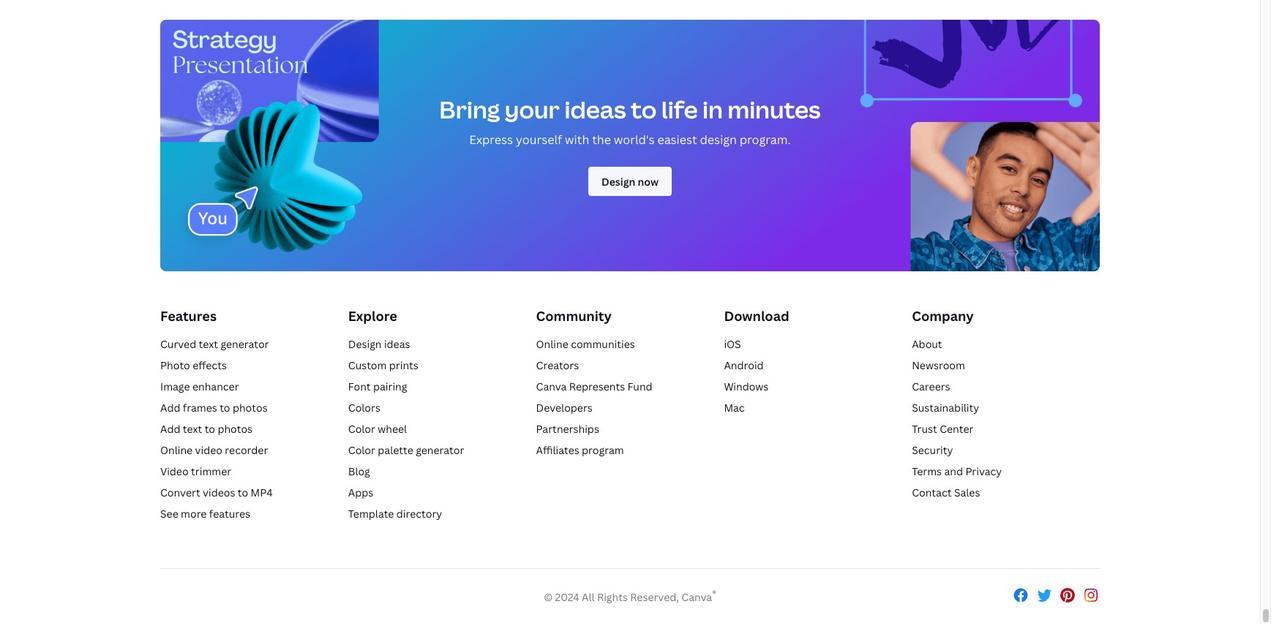 Task type: vqa. For each thing, say whether or not it's contained in the screenshot.
Uploads button
no



Task type: locate. For each thing, give the bounding box(es) containing it.
design ideas link
[[348, 338, 410, 352]]

1 horizontal spatial generator
[[416, 444, 465, 458]]

company
[[913, 307, 974, 325]]

1 vertical spatial canva
[[682, 591, 713, 605]]

features
[[160, 307, 217, 325]]

custom prints link
[[348, 359, 419, 373]]

online communities link
[[536, 338, 635, 352]]

0 vertical spatial online
[[536, 338, 569, 352]]

curved text generator link
[[160, 338, 269, 352]]

generator
[[221, 338, 269, 352], [416, 444, 465, 458]]

image
[[160, 380, 190, 394]]

image enhancer link
[[160, 380, 239, 394]]

0 vertical spatial photos
[[233, 401, 268, 415]]

ideas
[[565, 94, 626, 125], [384, 338, 410, 352]]

mp4
[[251, 486, 273, 500]]

to down enhancer
[[220, 401, 230, 415]]

reserved,
[[631, 591, 679, 605]]

2 add from the top
[[160, 423, 180, 437]]

world's
[[614, 132, 655, 148]]

palette
[[378, 444, 414, 458]]

0 horizontal spatial generator
[[221, 338, 269, 352]]

0 horizontal spatial ideas
[[384, 338, 410, 352]]

design
[[700, 132, 737, 148]]

1 vertical spatial ideas
[[384, 338, 410, 352]]

online inside 'online communities creators canva represents fund developers partnerships affiliates program'
[[536, 338, 569, 352]]

1 horizontal spatial canva
[[682, 591, 713, 605]]

online inside curved text generator photo effects image enhancer add frames to photos add text to photos online video recorder video trimmer convert videos to mp4 see more features
[[160, 444, 193, 458]]

terms and privacy link
[[913, 465, 1003, 479]]

curved
[[160, 338, 196, 352]]

photos down enhancer
[[233, 401, 268, 415]]

0 vertical spatial ideas
[[565, 94, 626, 125]]

download
[[724, 307, 790, 325]]

add down image on the left bottom
[[160, 401, 180, 415]]

1 vertical spatial online
[[160, 444, 193, 458]]

contact sales link
[[913, 486, 981, 500]]

color up blog link
[[348, 444, 376, 458]]

canva inside 'online communities creators canva represents fund developers partnerships affiliates program'
[[536, 380, 567, 394]]

about newsroom careers sustainability trust center security terms and privacy contact sales
[[913, 338, 1003, 500]]

1 horizontal spatial ideas
[[565, 94, 626, 125]]

sustainability link
[[913, 401, 980, 415]]

1 horizontal spatial online
[[536, 338, 569, 352]]

sustainability
[[913, 401, 980, 415]]

text
[[199, 338, 218, 352], [183, 423, 202, 437]]

color
[[348, 423, 376, 437], [348, 444, 376, 458]]

more
[[181, 508, 207, 522]]

canva
[[536, 380, 567, 394], [682, 591, 713, 605]]

generator up effects
[[221, 338, 269, 352]]

curved text generator photo effects image enhancer add frames to photos add text to photos online video recorder video trimmer convert videos to mp4 see more features
[[160, 338, 273, 522]]

add up video
[[160, 423, 180, 437]]

1 vertical spatial add
[[160, 423, 180, 437]]

all
[[582, 591, 595, 605]]

represents
[[570, 380, 625, 394]]

windows link
[[724, 380, 769, 394]]

pairing
[[373, 380, 407, 394]]

canva inside © 2024 all rights reserved, canva ®
[[682, 591, 713, 605]]

2 color from the top
[[348, 444, 376, 458]]

creators link
[[536, 359, 579, 373]]

terms
[[913, 465, 942, 479]]

add
[[160, 401, 180, 415], [160, 423, 180, 437]]

partnerships
[[536, 423, 600, 437]]

generator right palette
[[416, 444, 465, 458]]

developers link
[[536, 401, 593, 415]]

to up world's
[[631, 94, 657, 125]]

to inside bring your ideas to life in minutes express yourself with the world's easiest design program.
[[631, 94, 657, 125]]

©
[[544, 591, 553, 605]]

express
[[470, 132, 513, 148]]

newsroom
[[913, 359, 966, 373]]

ideas up the
[[565, 94, 626, 125]]

1 add from the top
[[160, 401, 180, 415]]

color palette generator link
[[348, 444, 465, 458]]

ideas inside bring your ideas to life in minutes express yourself with the world's easiest design program.
[[565, 94, 626, 125]]

generator inside curved text generator photo effects image enhancer add frames to photos add text to photos online video recorder video trimmer convert videos to mp4 see more features
[[221, 338, 269, 352]]

0 vertical spatial generator
[[221, 338, 269, 352]]

contact
[[913, 486, 952, 500]]

ios link
[[724, 338, 742, 352]]

0 vertical spatial color
[[348, 423, 376, 437]]

trust
[[913, 423, 938, 437]]

online up video
[[160, 444, 193, 458]]

© 2024 all rights reserved, canva ®
[[544, 589, 717, 605]]

explore
[[348, 307, 397, 325]]

ideas inside design ideas custom prints font pairing colors color wheel color palette generator blog apps template directory
[[384, 338, 410, 352]]

0 horizontal spatial online
[[160, 444, 193, 458]]

canva down creators link
[[536, 380, 567, 394]]

easiest
[[658, 132, 698, 148]]

0 horizontal spatial canva
[[536, 380, 567, 394]]

features
[[209, 508, 250, 522]]

prints
[[389, 359, 419, 373]]

developers
[[536, 401, 593, 415]]

photos up recorder
[[218, 423, 253, 437]]

program.
[[740, 132, 791, 148]]

ideas up 'prints'
[[384, 338, 410, 352]]

canva right reserved,
[[682, 591, 713, 605]]

recorder
[[225, 444, 268, 458]]

1 vertical spatial color
[[348, 444, 376, 458]]

1 color from the top
[[348, 423, 376, 437]]

color down colors link
[[348, 423, 376, 437]]

privacy
[[966, 465, 1003, 479]]

text down frames
[[183, 423, 202, 437]]

wheel
[[378, 423, 407, 437]]

text up effects
[[199, 338, 218, 352]]

see
[[160, 508, 178, 522]]

ios
[[724, 338, 742, 352]]

your
[[505, 94, 560, 125]]

photos
[[233, 401, 268, 415], [218, 423, 253, 437]]

careers
[[913, 380, 951, 394]]

apps
[[348, 486, 374, 500]]

1 vertical spatial generator
[[416, 444, 465, 458]]

to left mp4 at the left
[[238, 486, 248, 500]]

0 vertical spatial add
[[160, 401, 180, 415]]

about link
[[913, 338, 943, 352]]

trimmer
[[191, 465, 231, 479]]

online video recorder link
[[160, 444, 268, 458]]

security
[[913, 444, 954, 458]]

online up creators
[[536, 338, 569, 352]]

0 vertical spatial canva
[[536, 380, 567, 394]]



Task type: describe. For each thing, give the bounding box(es) containing it.
mac
[[724, 401, 745, 415]]

photo
[[160, 359, 190, 373]]

design
[[348, 338, 382, 352]]

template directory link
[[348, 508, 442, 522]]

affiliates program link
[[536, 444, 624, 458]]

convert videos to mp4 link
[[160, 486, 273, 500]]

0 vertical spatial text
[[199, 338, 218, 352]]

blog link
[[348, 465, 370, 479]]

newsroom link
[[913, 359, 966, 373]]

bring
[[440, 94, 500, 125]]

convert
[[160, 486, 200, 500]]

trust center link
[[913, 423, 974, 437]]

custom
[[348, 359, 387, 373]]

2024
[[555, 591, 580, 605]]

about
[[913, 338, 943, 352]]

the
[[593, 132, 611, 148]]

creators
[[536, 359, 579, 373]]

colors link
[[348, 401, 381, 415]]

rights
[[597, 591, 628, 605]]

font pairing link
[[348, 380, 407, 394]]

ios android windows mac
[[724, 338, 769, 415]]

minutes
[[728, 94, 821, 125]]

with
[[565, 132, 590, 148]]

online communities creators canva represents fund developers partnerships affiliates program
[[536, 338, 653, 458]]

partnerships link
[[536, 423, 600, 437]]

photo effects link
[[160, 359, 227, 373]]

directory
[[397, 508, 442, 522]]

1 vertical spatial photos
[[218, 423, 253, 437]]

windows
[[724, 380, 769, 394]]

yourself
[[516, 132, 563, 148]]

generator inside design ideas custom prints font pairing colors color wheel color palette generator blog apps template directory
[[416, 444, 465, 458]]

affiliates
[[536, 444, 580, 458]]

video
[[195, 444, 223, 458]]

mac link
[[724, 401, 745, 415]]

fund
[[628, 380, 653, 394]]

add frames to photos link
[[160, 401, 268, 415]]

canva represents fund link
[[536, 380, 653, 394]]

®
[[713, 589, 717, 600]]

apps link
[[348, 486, 374, 500]]

add text to photos link
[[160, 423, 253, 437]]

and
[[945, 465, 964, 479]]

center
[[940, 423, 974, 437]]

careers link
[[913, 380, 951, 394]]

color wheel link
[[348, 423, 407, 437]]

security link
[[913, 444, 954, 458]]

1 vertical spatial text
[[183, 423, 202, 437]]

see more features link
[[160, 508, 250, 522]]

font
[[348, 380, 371, 394]]

video trimmer link
[[160, 465, 231, 479]]

android link
[[724, 359, 764, 373]]

android
[[724, 359, 764, 373]]

frames
[[183, 401, 217, 415]]

life
[[662, 94, 698, 125]]

in
[[703, 94, 723, 125]]

design ideas custom prints font pairing colors color wheel color palette generator blog apps template directory
[[348, 338, 465, 522]]

bring your ideas to life in minutes express yourself with the world's easiest design program.
[[440, 94, 821, 148]]

to up video
[[205, 423, 215, 437]]

video
[[160, 465, 189, 479]]

template
[[348, 508, 394, 522]]

sales
[[955, 486, 981, 500]]

colors
[[348, 401, 381, 415]]

community
[[536, 307, 612, 325]]

program
[[582, 444, 624, 458]]

videos
[[203, 486, 235, 500]]

communities
[[571, 338, 635, 352]]



